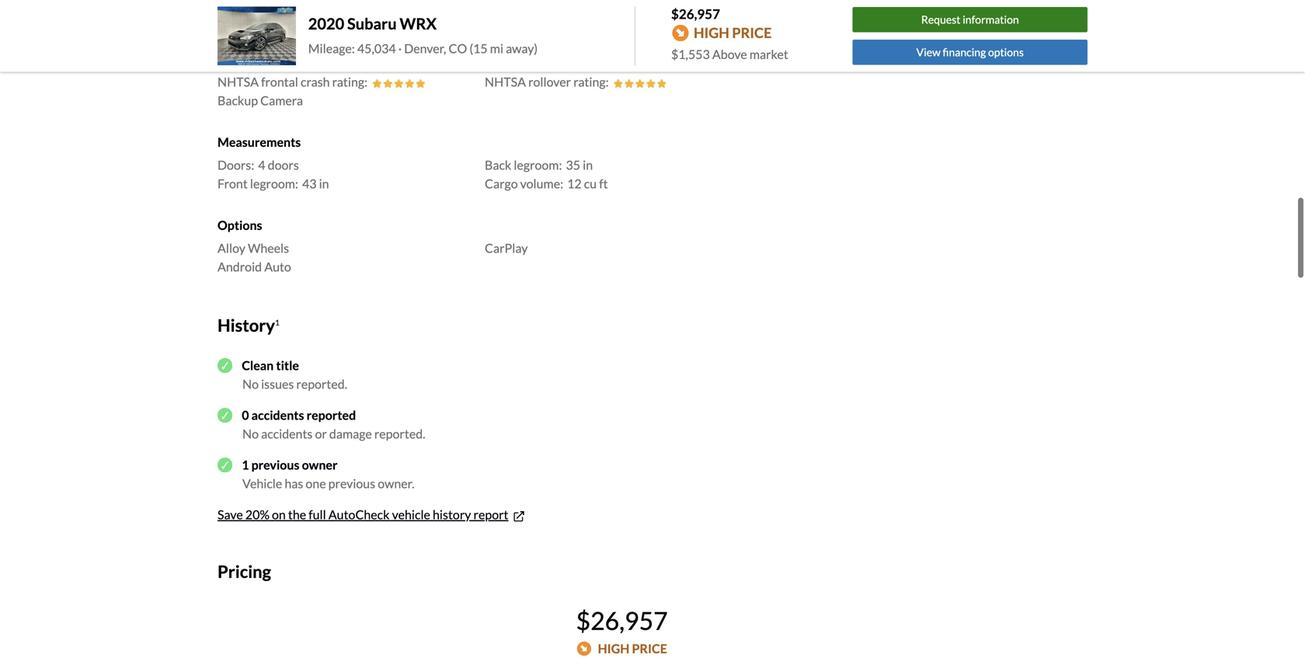 Task type: vqa. For each thing, say whether or not it's contained in the screenshot.
PERIOD
no



Task type: locate. For each thing, give the bounding box(es) containing it.
rating: up nhtsa rollover rating:
[[584, 55, 620, 71]]

crash for side
[[553, 55, 582, 71]]

save 20% on the full autocheck vehicle history report image
[[512, 509, 527, 524]]

accidents down 0 accidents reported
[[261, 426, 313, 441]]

accidents down issues
[[251, 407, 304, 423]]

nhtsa up backup
[[218, 74, 259, 89]]

1 vertical spatial previous
[[328, 476, 375, 491]]

nhtsa left the side
[[485, 55, 526, 71]]

has
[[285, 476, 303, 491]]

carplay
[[485, 241, 528, 256]]

mileage:
[[308, 41, 355, 56]]

1 horizontal spatial 1
[[275, 318, 279, 327]]

vdpcheck image
[[218, 408, 232, 423]]

side
[[528, 55, 550, 71]]

$26,957
[[671, 6, 720, 22], [576, 605, 668, 635]]

high price image
[[577, 641, 592, 656]]

0 horizontal spatial crash
[[301, 74, 330, 89]]

1 horizontal spatial crash
[[553, 55, 582, 71]]

damage
[[329, 426, 372, 441]]

market
[[750, 47, 788, 62]]

0 horizontal spatial $26,957
[[576, 605, 668, 635]]

2020
[[308, 14, 344, 33]]

1 vdpcheck image from the top
[[218, 358, 232, 373]]

1 vertical spatial vdpcheck image
[[218, 457, 232, 472]]

vdpcheck image left clean
[[218, 358, 232, 373]]

clean
[[242, 358, 274, 373]]

0 vertical spatial 1
[[275, 318, 279, 327]]

$26,957 up high
[[671, 6, 720, 22]]

0 horizontal spatial 1
[[242, 457, 249, 472]]

reported. right damage
[[374, 426, 425, 441]]

$1,553
[[671, 47, 710, 62]]

mi
[[490, 41, 503, 56]]

1 vertical spatial $26,957
[[576, 605, 668, 635]]

1
[[275, 318, 279, 327], [242, 457, 249, 472]]

reported.
[[296, 376, 347, 392], [374, 426, 425, 441]]

rating:
[[336, 55, 371, 71], [584, 55, 620, 71], [332, 74, 368, 89], [573, 74, 609, 89]]

1 up vehicle
[[242, 457, 249, 472]]

no accidents or damage reported.
[[242, 426, 425, 441]]

in inside the back legroom: 35 in cargo volume: 12 cu ft
[[583, 157, 593, 172]]

legroom: up volume:
[[514, 157, 562, 172]]

nhtsa for nhtsa overall safety rating:
[[218, 55, 259, 71]]

0 horizontal spatial legroom:
[[250, 176, 298, 191]]

in inside doors: 4 doors front legroom: 43 in
[[319, 176, 329, 191]]

1 no from the top
[[242, 376, 259, 392]]

price
[[632, 641, 667, 656]]

history
[[433, 507, 471, 522]]

1 vertical spatial no
[[242, 426, 259, 441]]

no down 0 on the bottom left
[[242, 426, 259, 441]]

0 horizontal spatial in
[[319, 176, 329, 191]]

1 vertical spatial in
[[319, 176, 329, 191]]

$26,957 up the high
[[576, 605, 668, 635]]

view financing options button
[[853, 40, 1088, 65]]

$26,957 for $1,553
[[671, 6, 720, 22]]

0 horizontal spatial previous
[[251, 457, 299, 472]]

in right 35
[[583, 157, 593, 172]]

price
[[732, 24, 772, 41]]

$1,553 above market
[[671, 47, 788, 62]]

owner
[[302, 457, 338, 472]]

android
[[218, 259, 262, 274]]

alloy
[[218, 241, 245, 256]]

1 up clean title
[[275, 318, 279, 327]]

0 vertical spatial in
[[583, 157, 593, 172]]

reported. up reported in the left of the page
[[296, 376, 347, 392]]

vdpcheck image
[[218, 358, 232, 373], [218, 457, 232, 472]]

43
[[302, 176, 317, 191]]

legroom: down doors
[[250, 176, 298, 191]]

2020 subaru wrx image
[[218, 7, 296, 65]]

full
[[309, 507, 326, 522]]

no
[[242, 376, 259, 392], [242, 426, 259, 441]]

1 horizontal spatial $26,957
[[671, 6, 720, 22]]

or
[[315, 426, 327, 441]]

previous up vehicle
[[251, 457, 299, 472]]

nhtsa
[[218, 55, 259, 71], [485, 55, 526, 71], [218, 74, 259, 89], [485, 74, 526, 89]]

rating: right safety
[[336, 55, 371, 71]]

vdpcheck image down vdpcheck icon
[[218, 457, 232, 472]]

legroom:
[[514, 157, 562, 172], [250, 176, 298, 191]]

high
[[694, 24, 729, 41]]

accidents for reported
[[251, 407, 304, 423]]

in right 43 in the top left of the page
[[319, 176, 329, 191]]

0 vertical spatial $26,957
[[671, 6, 720, 22]]

denver,
[[404, 41, 446, 56]]

0 vertical spatial vdpcheck image
[[218, 358, 232, 373]]

1 horizontal spatial legroom:
[[514, 157, 562, 172]]

overall
[[261, 55, 298, 71]]

no down clean
[[242, 376, 259, 392]]

cargo
[[485, 176, 518, 191]]

1 vertical spatial crash
[[301, 74, 330, 89]]

0 vertical spatial previous
[[251, 457, 299, 472]]

1 horizontal spatial reported.
[[374, 426, 425, 441]]

rating: down safety
[[332, 74, 368, 89]]

4
[[258, 157, 265, 172]]

2 no from the top
[[242, 426, 259, 441]]

0 vertical spatial reported.
[[296, 376, 347, 392]]

frontal
[[261, 74, 298, 89]]

crash
[[553, 55, 582, 71], [301, 74, 330, 89]]

previous up autocheck
[[328, 476, 375, 491]]

wheels
[[248, 241, 289, 256]]

legroom: inside doors: 4 doors front legroom: 43 in
[[250, 176, 298, 191]]

nhtsa for nhtsa side crash rating:
[[485, 55, 526, 71]]

35
[[566, 157, 580, 172]]

options
[[218, 218, 262, 233]]

1 vertical spatial legroom:
[[250, 176, 298, 191]]

previous
[[251, 457, 299, 472], [328, 476, 375, 491]]

no issues reported.
[[242, 376, 347, 392]]

high price
[[598, 641, 667, 656]]

rollover
[[528, 74, 571, 89]]

nhtsa down safety
[[218, 55, 259, 71]]

history 1
[[218, 315, 279, 335]]

subaru
[[347, 14, 397, 33]]

wrx
[[400, 14, 437, 33]]

0 vertical spatial accidents
[[251, 407, 304, 423]]

crash up the rollover on the top of the page
[[553, 55, 582, 71]]

view financing options
[[916, 45, 1024, 59]]

0 vertical spatial no
[[242, 376, 259, 392]]

0 vertical spatial crash
[[553, 55, 582, 71]]

2 vdpcheck image from the top
[[218, 457, 232, 472]]

crash down safety
[[301, 74, 330, 89]]

0 accidents reported
[[242, 407, 356, 423]]

0 vertical spatial legroom:
[[514, 157, 562, 172]]

back
[[485, 157, 511, 172]]

1 vertical spatial accidents
[[261, 426, 313, 441]]

1 horizontal spatial in
[[583, 157, 593, 172]]

nhtsa down mi
[[485, 74, 526, 89]]

in
[[583, 157, 593, 172], [319, 176, 329, 191]]

information
[[963, 13, 1019, 26]]



Task type: describe. For each thing, give the bounding box(es) containing it.
accidents for or
[[261, 426, 313, 441]]

vdpcheck image for clean title
[[218, 358, 232, 373]]

1 previous owner
[[242, 457, 338, 472]]

request information
[[921, 13, 1019, 26]]

backup camera
[[218, 93, 303, 108]]

1 horizontal spatial previous
[[328, 476, 375, 491]]

nhtsa overall safety rating:
[[218, 55, 371, 71]]

safety
[[300, 55, 334, 71]]

request
[[921, 13, 961, 26]]

rating: for nhtsa side crash rating:
[[584, 55, 620, 71]]

doors
[[268, 157, 299, 172]]

rating: for nhtsa overall safety rating:
[[336, 55, 371, 71]]

save 20% on the full autocheck vehicle history report link
[[218, 507, 527, 524]]

save
[[218, 507, 243, 522]]

measurements
[[218, 134, 301, 149]]

high price
[[694, 24, 772, 41]]

title
[[276, 358, 299, 373]]

12
[[567, 176, 582, 191]]

one
[[306, 476, 326, 491]]

nhtsa for nhtsa rollover rating:
[[485, 74, 526, 89]]

1 vertical spatial 1
[[242, 457, 249, 472]]

no for no issues reported.
[[242, 376, 259, 392]]

report
[[474, 507, 508, 522]]

cu
[[584, 176, 597, 191]]

crash for frontal
[[301, 74, 330, 89]]

no for no accidents or damage reported.
[[242, 426, 259, 441]]

options
[[988, 45, 1024, 59]]

0 horizontal spatial reported.
[[296, 376, 347, 392]]

safety
[[218, 32, 253, 47]]

the
[[288, 507, 306, 522]]

rating: right the rollover on the top of the page
[[573, 74, 609, 89]]

nhtsa rollover rating:
[[485, 74, 609, 89]]

rating: for nhtsa frontal crash rating:
[[332, 74, 368, 89]]

vehicle has one previous owner.
[[242, 476, 414, 491]]

issues
[[261, 376, 294, 392]]

clean title
[[242, 358, 299, 373]]

1 inside history 1
[[275, 318, 279, 327]]

0
[[242, 407, 249, 423]]

history
[[218, 315, 275, 335]]

above
[[712, 47, 747, 62]]

doors: 4 doors front legroom: 43 in
[[218, 157, 329, 191]]

auto
[[264, 259, 291, 274]]

financing
[[943, 45, 986, 59]]

camera
[[260, 93, 303, 108]]

·
[[398, 41, 402, 56]]

nhtsa side crash rating:
[[485, 55, 620, 71]]

$26,957 for high price
[[576, 605, 668, 635]]

(15
[[470, 41, 488, 56]]

co
[[449, 41, 467, 56]]

high
[[598, 641, 630, 656]]

on
[[272, 507, 286, 522]]

request information button
[[853, 7, 1088, 32]]

1 vertical spatial reported.
[[374, 426, 425, 441]]

back legroom: 35 in cargo volume: 12 cu ft
[[485, 157, 608, 191]]

autocheck
[[328, 507, 390, 522]]

away)
[[506, 41, 538, 56]]

alloy wheels android auto
[[218, 241, 291, 274]]

owner.
[[378, 476, 414, 491]]

legroom: inside the back legroom: 35 in cargo volume: 12 cu ft
[[514, 157, 562, 172]]

front
[[218, 176, 248, 191]]

45,034
[[357, 41, 396, 56]]

volume:
[[520, 176, 563, 191]]

2020 subaru wrx mileage: 45,034 · denver, co (15 mi away)
[[308, 14, 538, 56]]

reported
[[307, 407, 356, 423]]

view
[[916, 45, 941, 59]]

vehicle
[[392, 507, 430, 522]]

vdpcheck image for 1 previous owner
[[218, 457, 232, 472]]

doors:
[[218, 157, 254, 172]]

20%
[[245, 507, 270, 522]]

pricing
[[218, 561, 271, 581]]

backup
[[218, 93, 258, 108]]

ft
[[599, 176, 608, 191]]

save 20% on the full autocheck vehicle history report
[[218, 507, 508, 522]]

nhtsa frontal crash rating:
[[218, 74, 368, 89]]

vehicle
[[242, 476, 282, 491]]

nhtsa for nhtsa frontal crash rating:
[[218, 74, 259, 89]]



